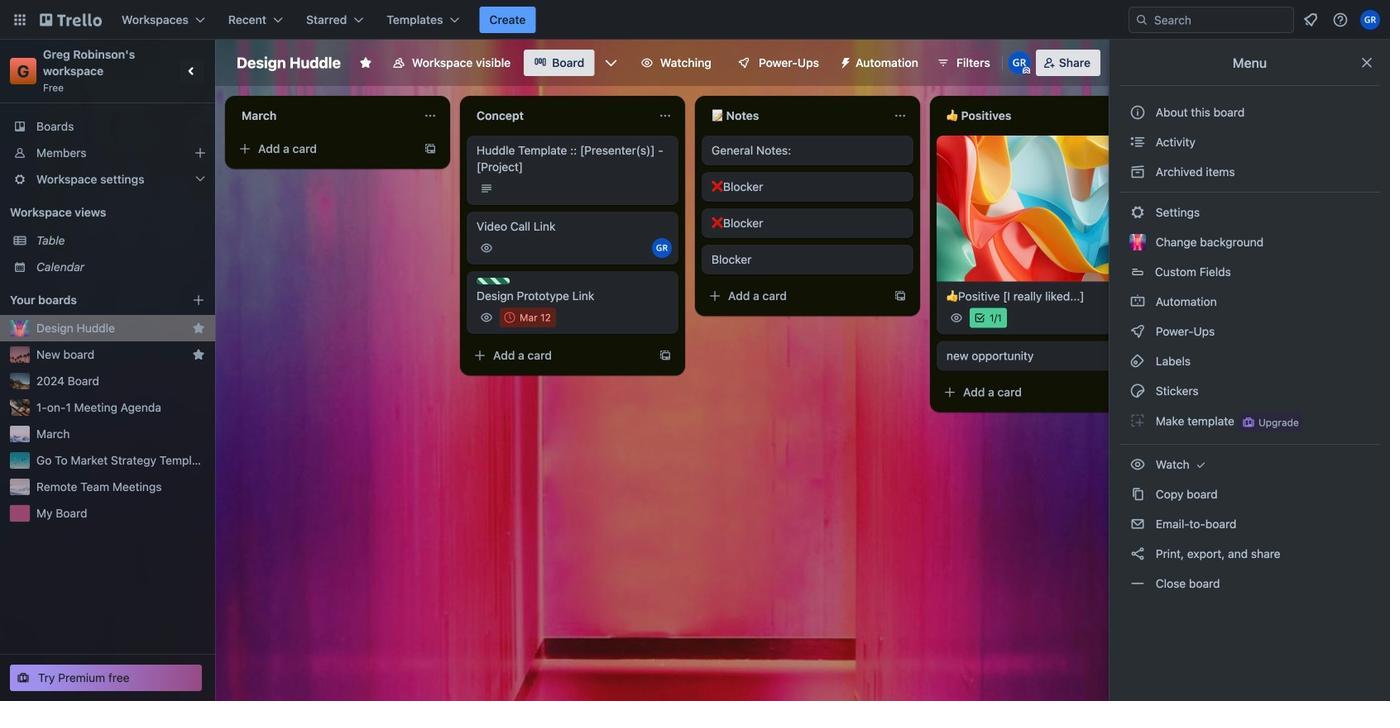 Task type: describe. For each thing, give the bounding box(es) containing it.
7 sm image from the top
[[1130, 576, 1146, 593]]

2 sm image from the top
[[1130, 204, 1146, 221]]

2 starred icon image from the top
[[192, 348, 205, 362]]

your boards with 8 items element
[[10, 291, 167, 310]]

0 horizontal spatial greg robinson (gregrobinson96) image
[[652, 238, 672, 258]]

workspace navigation collapse icon image
[[180, 60, 204, 83]]

Search field
[[1149, 8, 1294, 31]]

primary element
[[0, 0, 1391, 40]]

1 horizontal spatial greg robinson (gregrobinson96) image
[[1008, 51, 1031, 74]]

this member is an admin of this board. image
[[1023, 67, 1030, 74]]

1 sm image from the top
[[1130, 164, 1146, 180]]

0 vertical spatial create from template… image
[[894, 290, 907, 303]]

create from template… image
[[424, 142, 437, 156]]

color: green, title: none image
[[477, 278, 510, 285]]

open information menu image
[[1333, 12, 1349, 28]]

star or unstar board image
[[359, 56, 372, 70]]

5 sm image from the top
[[1130, 517, 1146, 533]]



Task type: locate. For each thing, give the bounding box(es) containing it.
1 vertical spatial greg robinson (gregrobinson96) image
[[652, 238, 672, 258]]

None text field
[[467, 103, 652, 129], [702, 103, 887, 129], [467, 103, 652, 129], [702, 103, 887, 129]]

4 sm image from the top
[[1130, 487, 1146, 503]]

Board name text field
[[228, 50, 349, 76]]

0 vertical spatial greg robinson (gregrobinson96) image
[[1008, 51, 1031, 74]]

None checkbox
[[500, 308, 556, 328]]

1 vertical spatial starred icon image
[[192, 348, 205, 362]]

add board image
[[192, 294, 205, 307]]

1 horizontal spatial create from template… image
[[894, 290, 907, 303]]

1 vertical spatial create from template… image
[[659, 349, 672, 363]]

starred icon image
[[192, 322, 205, 335], [192, 348, 205, 362]]

1 starred icon image from the top
[[192, 322, 205, 335]]

greg robinson (gregrobinson96) image
[[1008, 51, 1031, 74], [652, 238, 672, 258]]

6 sm image from the top
[[1130, 546, 1146, 563]]

create from template… image
[[894, 290, 907, 303], [659, 349, 672, 363]]

0 notifications image
[[1301, 10, 1321, 30]]

3 sm image from the top
[[1130, 324, 1146, 340]]

greg robinson (gregrobinson96) image
[[1361, 10, 1381, 30]]

back to home image
[[40, 7, 102, 33]]

sm image
[[1130, 164, 1146, 180], [1130, 204, 1146, 221], [1130, 324, 1146, 340], [1130, 487, 1146, 503], [1130, 517, 1146, 533], [1130, 546, 1146, 563], [1130, 576, 1146, 593]]

search image
[[1136, 13, 1149, 26]]

0 horizontal spatial create from template… image
[[659, 349, 672, 363]]

customize views image
[[603, 55, 619, 71]]

0 vertical spatial starred icon image
[[192, 322, 205, 335]]

sm image
[[833, 50, 856, 73], [1130, 134, 1146, 151], [1130, 294, 1146, 310], [1130, 353, 1146, 370], [1130, 383, 1146, 400], [1130, 413, 1146, 430], [1130, 457, 1146, 473], [1193, 457, 1210, 473]]

None text field
[[232, 103, 417, 129], [937, 103, 1122, 129], [232, 103, 417, 129], [937, 103, 1122, 129]]



Task type: vqa. For each thing, say whether or not it's contained in the screenshot.
the middle Greg Robinson (gregrobinson96) IMAGE
yes



